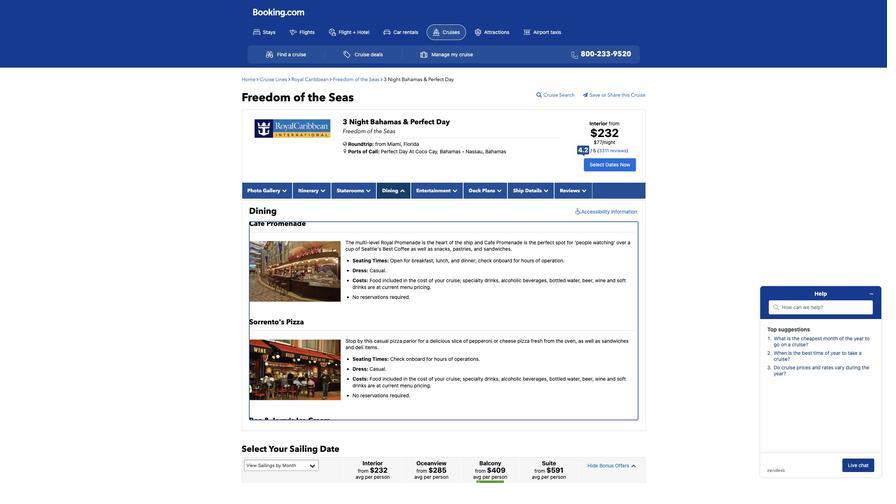 Task type: vqa. For each thing, say whether or not it's contained in the screenshot.
pricing.
yes



Task type: describe. For each thing, give the bounding box(es) containing it.
reviews
[[560, 187, 580, 194]]

costs: for sorrento's pizza
[[353, 376, 369, 382]]

sandwiches.
[[484, 246, 512, 252]]

pricing. for cafe promenade
[[414, 284, 432, 290]]

car
[[394, 29, 402, 35]]

of down roundtrip:
[[363, 148, 368, 154]]

as left 'sandwiches'
[[596, 338, 601, 344]]

save or share this cruise link
[[583, 92, 646, 98]]

from for suite from $591 avg per person
[[535, 468, 546, 474]]

person for $232
[[374, 474, 390, 480]]

current for pizza
[[382, 383, 399, 389]]

taxis
[[551, 29, 562, 35]]

cruise; for sorrento's pizza
[[446, 376, 462, 382]]

hide bonus offers
[[588, 463, 630, 469]]

of down cruise deals link
[[355, 76, 360, 83]]

ben & jerry's ice cream
[[249, 416, 331, 425]]

your
[[269, 444, 288, 455]]

interior
[[590, 120, 608, 126]]

flights link
[[284, 25, 321, 40]]

chevron down image for staterooms
[[364, 188, 371, 193]]

2 pizza from the left
[[518, 338, 530, 344]]

per for $409
[[483, 474, 491, 480]]

0 vertical spatial royal
[[292, 76, 304, 83]]

pepperoni
[[470, 338, 493, 344]]

cruise lines
[[260, 76, 287, 83]]

the left perfect
[[529, 239, 537, 245]]

attractions link
[[469, 25, 515, 40]]

perfect for 3 night bahamas & perfect day
[[429, 76, 444, 83]]

800-233-9520
[[581, 49, 632, 59]]

specialty for sorrento's pizza
[[463, 376, 484, 382]]

select          dates now
[[590, 162, 631, 168]]

or inside stop by this casual pizza parlor for a delicious slice of pepperoni or cheese pizza fresh from the oven, as well as sandwiches and deli items.
[[494, 338, 499, 344]]

9520
[[613, 49, 632, 59]]

casual. for promenade
[[370, 268, 387, 274]]

the inside 3 night bahamas & perfect day freedom of the seas
[[374, 127, 382, 135]]

pastries,
[[453, 246, 473, 252]]

open
[[391, 258, 403, 264]]

gallery
[[263, 187, 280, 194]]

0 horizontal spatial cafe
[[249, 219, 265, 228]]

dress: casual. for sorrento's pizza
[[353, 366, 387, 372]]

miami,
[[388, 141, 403, 147]]

find
[[277, 51, 287, 57]]

cruise for manage my cruise
[[460, 51, 473, 57]]

$591
[[547, 466, 564, 475]]

cruise lines link
[[260, 76, 287, 83]]

casual
[[374, 338, 389, 344]]

0 vertical spatial onboard
[[494, 258, 513, 264]]

night
[[604, 139, 616, 145]]

accessibility
[[582, 209, 610, 215]]

date
[[320, 444, 340, 455]]

accessibility information
[[582, 209, 638, 215]]

$232 for interior from $232 $77 / night
[[591, 126, 619, 140]]

2 horizontal spatial promenade
[[497, 239, 523, 245]]

bottled for pizza
[[550, 376, 566, 382]]

oven,
[[565, 338, 577, 344]]

are for pizza
[[368, 383, 375, 389]]

deck plans button
[[463, 183, 508, 199]]

0 vertical spatial freedom
[[333, 76, 354, 83]]

800-
[[581, 49, 597, 59]]

royal caribbean
[[292, 76, 329, 83]]

information
[[612, 209, 638, 215]]

0 vertical spatial hours
[[522, 258, 535, 264]]

ship
[[464, 239, 474, 245]]

cheese
[[500, 338, 517, 344]]

avg for $409
[[474, 474, 482, 480]]

dress: casual. for cafe promenade
[[353, 268, 387, 274]]

cruise right share
[[631, 92, 646, 98]]

water, for sorrento's pizza
[[568, 376, 581, 382]]

as left snacks,
[[428, 246, 433, 252]]

chevron down image for itinerary
[[319, 188, 326, 193]]

required. for sorrento's pizza
[[390, 393, 411, 399]]

soft for promenade
[[617, 278, 626, 284]]

2 vertical spatial day
[[399, 148, 408, 154]]

for inside stop by this casual pizza parlor for a delicious slice of pepperoni or cheese pizza fresh from the oven, as well as sandwiches and deli items.
[[418, 338, 425, 344]]

ben
[[249, 416, 263, 425]]

itinerary button
[[293, 183, 331, 199]]

stop
[[346, 338, 356, 344]]

ship details
[[514, 187, 542, 194]]

royal inside the multi-level royal promenade is the heart of the ship and cafe promenade is the perfect spot for 'people watching' over a cup of seattle's best coffee as well as snacks, pastries, and sandwiches.
[[381, 239, 393, 245]]

reviews
[[611, 148, 627, 153]]

rentals
[[403, 29, 419, 35]]

your for cafe promenade
[[435, 278, 445, 284]]

now
[[621, 162, 631, 168]]

are for promenade
[[368, 284, 375, 290]]

fresh
[[531, 338, 543, 344]]

cay,
[[429, 148, 439, 154]]

my
[[451, 51, 458, 57]]

bahamas inside 3 night bahamas & perfect day freedom of the seas
[[371, 117, 402, 127]]

well inside the multi-level royal promenade is the heart of the ship and cafe promenade is the perfect spot for 'people watching' over a cup of seattle's best coffee as well as snacks, pastries, and sandwiches.
[[418, 246, 427, 252]]

call:
[[369, 148, 380, 154]]

dress: for cafe promenade
[[353, 268, 369, 274]]

0 vertical spatial freedom of the seas
[[333, 76, 380, 83]]

angle right image for royal caribbean
[[330, 77, 332, 82]]

0 horizontal spatial dining
[[249, 205, 277, 217]]

food for cafe promenade
[[370, 278, 381, 284]]

cruise; for cafe promenade
[[446, 278, 462, 284]]

save or share this cruise
[[590, 92, 646, 98]]

1 is from the left
[[422, 239, 426, 245]]

ports
[[348, 148, 361, 154]]

month
[[283, 463, 296, 468]]

slice
[[452, 338, 462, 344]]

photo gallery button
[[242, 183, 293, 199]]

of inside 3 night bahamas & perfect day freedom of the seas
[[368, 127, 373, 135]]

and inside stop by this casual pizza parlor for a delicious slice of pepperoni or cheese pizza fresh from the oven, as well as sandwiches and deli items.
[[346, 344, 354, 350]]

as right coffee
[[411, 246, 416, 252]]

map marker image
[[344, 149, 347, 154]]

a inside find a cruise link
[[288, 51, 291, 57]]

lines
[[276, 76, 287, 83]]

chevron down image for entertainment
[[451, 188, 458, 193]]

paper plane image
[[583, 92, 590, 97]]

bottled for promenade
[[550, 278, 566, 284]]

share
[[608, 92, 621, 98]]

included for sorrento's pizza
[[383, 376, 402, 382]]

menu for cafe promenade
[[400, 284, 413, 290]]

1 vertical spatial freedom of the seas
[[242, 90, 354, 106]]

beer, for cafe promenade
[[583, 278, 594, 284]]

angle right image for freedom of the seas
[[381, 77, 383, 82]]

roundtrip: from miami, florida
[[348, 141, 419, 147]]

seating for pizza
[[353, 356, 371, 362]]

menu for sorrento's pizza
[[400, 383, 413, 389]]

select your sailing date
[[242, 444, 340, 455]]

the down breakfast,
[[409, 278, 416, 284]]

booking.com home image
[[253, 8, 304, 18]]

flight
[[339, 29, 352, 35]]

heart
[[436, 239, 448, 245]]

at
[[409, 148, 414, 154]]

in for cafe promenade
[[404, 278, 408, 284]]

of right "cup"
[[356, 246, 360, 252]]

the down seating times: check onboard for hours of operations.
[[409, 376, 416, 382]]

& for 3 night bahamas & perfect day
[[424, 76, 427, 83]]

the down cruise deals link
[[361, 76, 368, 83]]

ship
[[514, 187, 524, 194]]

travel menu navigation
[[248, 45, 640, 63]]

4.2 / 5 ( 3311 reviews )
[[579, 146, 629, 154]]

drinks, for pizza
[[485, 376, 500, 382]]

cruise for cruise lines
[[260, 76, 274, 83]]

seating times: check onboard for hours of operations.
[[353, 356, 480, 362]]

2 vertical spatial &
[[264, 416, 270, 425]]

beer, for sorrento's pizza
[[583, 376, 594, 382]]

of left operation.
[[536, 258, 541, 264]]

food included in the cost of your cruise; specialty drinks, alcoholic beverages, bottled water, beer, wine and soft drinks are at current menu pricing. for cafe promenade
[[353, 278, 626, 290]]

wheelchair image
[[574, 208, 582, 215]]

avg for $285
[[415, 474, 423, 480]]

'people
[[575, 239, 592, 245]]

$232 for interior from $232 avg per person
[[370, 466, 388, 475]]

food for sorrento's pizza
[[370, 376, 381, 382]]

deck
[[469, 187, 481, 194]]

for right open
[[404, 258, 411, 264]]

select for select          dates now
[[590, 162, 605, 168]]

of right heart
[[449, 239, 454, 245]]

alcoholic for sorrento's pizza
[[502, 376, 522, 382]]

3 night bahamas & perfect day freedom of the seas
[[343, 117, 450, 135]]

4.2
[[579, 146, 589, 154]]

of down royal caribbean link
[[294, 90, 305, 106]]

the left heart
[[427, 239, 435, 245]]

car rentals link
[[378, 25, 424, 40]]

deck plans
[[469, 187, 495, 194]]

save
[[590, 92, 601, 98]]

flight + hotel
[[339, 29, 370, 35]]

+
[[353, 29, 356, 35]]

times: for cafe promenade
[[373, 258, 389, 264]]

from for interior from $232 $77 / night
[[609, 120, 620, 126]]

from for balcony from $409 avg per person
[[475, 468, 486, 474]]

0 horizontal spatial hours
[[434, 356, 447, 362]]

oceanview from $285 avg per person
[[415, 460, 449, 480]]

1 horizontal spatial seas
[[369, 76, 380, 83]]

chevron down image for reviews
[[580, 188, 587, 193]]

cost for sorrento's pizza
[[418, 376, 428, 382]]

the inside stop by this casual pizza parlor for a delicious slice of pepperoni or cheese pizza fresh from the oven, as well as sandwiches and deli items.
[[556, 338, 564, 344]]

items.
[[365, 344, 379, 350]]

0 horizontal spatial promenade
[[267, 219, 306, 228]]

of down seating times: check onboard for hours of operations.
[[429, 376, 434, 382]]

wine for cafe promenade
[[596, 278, 606, 284]]

cost for cafe promenade
[[418, 278, 428, 284]]

pizza
[[286, 317, 304, 327]]

soft for pizza
[[617, 376, 626, 382]]

chevron down image for deck plans
[[495, 188, 502, 193]]

for down delicious
[[427, 356, 433, 362]]

alcoholic for cafe promenade
[[502, 278, 522, 284]]

spot
[[556, 239, 566, 245]]

dress: for sorrento's pizza
[[353, 366, 369, 372]]

233-
[[597, 49, 613, 59]]

person for $409
[[492, 474, 508, 480]]

/ inside the interior from $232 $77 / night
[[603, 139, 604, 145]]

cruise search
[[544, 92, 575, 98]]

reviews button
[[555, 183, 593, 199]]

deli
[[356, 344, 364, 350]]



Task type: locate. For each thing, give the bounding box(es) containing it.
required. for cafe promenade
[[390, 294, 411, 300]]

& inside 3 night bahamas & perfect day freedom of the seas
[[403, 117, 409, 127]]

day for 3 night bahamas & perfect day freedom of the seas
[[437, 117, 450, 127]]

chevron down image left staterooms
[[319, 188, 326, 193]]

flight + hotel link
[[323, 25, 375, 40]]

angle right image for cruise lines
[[289, 77, 290, 82]]

0 vertical spatial water,
[[568, 278, 581, 284]]

0 vertical spatial beer,
[[583, 278, 594, 284]]

avg for $232
[[356, 474, 364, 480]]

cruise inside travel menu navigation
[[355, 51, 370, 57]]

the
[[346, 239, 354, 245]]

select down (
[[590, 162, 605, 168]]

cruise right angle right image at the left top of the page
[[260, 76, 274, 83]]

person inside "balcony from $409 avg per person"
[[492, 474, 508, 480]]

dress: down "cup"
[[353, 268, 369, 274]]

0 vertical spatial casual.
[[370, 268, 387, 274]]

level
[[369, 239, 380, 245]]

check
[[391, 356, 405, 362]]

0 horizontal spatial $232
[[370, 466, 388, 475]]

search image
[[537, 92, 544, 97]]

well inside stop by this casual pizza parlor for a delicious slice of pepperoni or cheese pizza fresh from the oven, as well as sandwiches and deli items.
[[585, 338, 594, 344]]

1 angle right image from the left
[[289, 77, 290, 82]]

1 vertical spatial included
[[383, 376, 402, 382]]

1 horizontal spatial &
[[403, 117, 409, 127]]

of inside stop by this casual pizza parlor for a delicious slice of pepperoni or cheese pizza fresh from the oven, as well as sandwiches and deli items.
[[464, 338, 468, 344]]

costs: down deli
[[353, 376, 369, 382]]

promenade
[[267, 219, 306, 228], [395, 239, 421, 245], [497, 239, 523, 245]]

2 no reservations required. from the top
[[353, 393, 411, 399]]

perfect inside 3 night bahamas & perfect day freedom of the seas
[[411, 117, 435, 127]]

specialty for cafe promenade
[[463, 278, 484, 284]]

1 beer, from the top
[[583, 278, 594, 284]]

0 vertical spatial /
[[603, 139, 604, 145]]

perfect
[[538, 239, 555, 245]]

2 times: from the top
[[373, 356, 389, 362]]

dates
[[606, 162, 619, 168]]

seas up the miami,
[[384, 127, 396, 135]]

cruise right my
[[460, 51, 473, 57]]

0 vertical spatial perfect
[[429, 76, 444, 83]]

2 no from the top
[[353, 393, 359, 399]]

0 horizontal spatial onboard
[[406, 356, 425, 362]]

and
[[475, 239, 483, 245], [474, 246, 483, 252], [451, 258, 460, 264], [607, 278, 616, 284], [346, 344, 354, 350], [607, 376, 616, 382]]

1 bottled from the top
[[550, 278, 566, 284]]

soft
[[617, 278, 626, 284], [617, 376, 626, 382]]

1 vertical spatial night
[[349, 117, 369, 127]]

freedom of the seas main content
[[238, 71, 649, 483]]

0 vertical spatial cafe
[[249, 219, 265, 228]]

this up items. at the bottom left
[[365, 338, 373, 344]]

hours left operation.
[[522, 258, 535, 264]]

by inside the view sailings by month link
[[276, 463, 281, 468]]

1 menu from the top
[[400, 284, 413, 290]]

night for 3 night bahamas & perfect day
[[388, 76, 401, 83]]

select for select your sailing date
[[242, 444, 267, 455]]

freedom up roundtrip:
[[343, 127, 366, 135]]

at for cafe promenade
[[377, 284, 381, 290]]

your down seating times: check onboard for hours of operations.
[[435, 376, 445, 382]]

800-233-9520 link
[[569, 49, 632, 60]]

no
[[353, 294, 359, 300], [353, 393, 359, 399]]

globe image
[[343, 141, 347, 146]]

person for $591
[[551, 474, 567, 480]]

chevron down image inside deck plans dropdown button
[[495, 188, 502, 193]]

per for $285
[[424, 474, 432, 480]]

dress:
[[353, 268, 369, 274], [353, 366, 369, 372]]

times:
[[373, 258, 389, 264], [373, 356, 389, 362]]

0 vertical spatial at
[[377, 284, 381, 290]]

photo
[[248, 187, 262, 194]]

chevron down image for photo gallery
[[280, 188, 287, 193]]

2 chevron down image from the left
[[451, 188, 458, 193]]

$77
[[594, 139, 603, 145]]

for
[[567, 239, 574, 245], [404, 258, 411, 264], [514, 258, 520, 264], [418, 338, 425, 344], [427, 356, 433, 362]]

chevron down image inside entertainment dropdown button
[[451, 188, 458, 193]]

0 horizontal spatial by
[[276, 463, 281, 468]]

dining button
[[377, 183, 411, 199]]

1 vertical spatial dress:
[[353, 366, 369, 372]]

food included in the cost of your cruise; specialty drinks, alcoholic beverages, bottled water, beer, wine and soft drinks are at current menu pricing. for sorrento's pizza
[[353, 376, 626, 389]]

the up "roundtrip: from miami, florida"
[[374, 127, 382, 135]]

1 vertical spatial perfect
[[411, 117, 435, 127]]

person down oceanview
[[433, 474, 449, 480]]

your down lunch,
[[435, 278, 445, 284]]

1 soft from the top
[[617, 278, 626, 284]]

2 per from the left
[[424, 474, 432, 480]]

1 vertical spatial food
[[370, 376, 381, 382]]

from inside stop by this casual pizza parlor for a delicious slice of pepperoni or cheese pizza fresh from the oven, as well as sandwiches and deli items.
[[544, 338, 555, 344]]

person up recommended image
[[492, 474, 508, 480]]

search
[[560, 92, 575, 98]]

2 dress: casual. from the top
[[353, 366, 387, 372]]

1 wine from the top
[[596, 278, 606, 284]]

chevron down image up wheelchair 'icon'
[[580, 188, 587, 193]]

0 horizontal spatial 3
[[343, 117, 348, 127]]

2 beverages, from the top
[[523, 376, 549, 382]]

entertainment button
[[411, 183, 463, 199]]

& up florida
[[403, 117, 409, 127]]

1 seating from the top
[[353, 258, 371, 264]]

1 in from the top
[[404, 278, 408, 284]]

cruise; down operations.
[[446, 376, 462, 382]]

3311 reviews link
[[599, 148, 627, 153]]

a right the find
[[288, 51, 291, 57]]

stays link
[[248, 25, 281, 40]]

1 drinks, from the top
[[485, 278, 500, 284]]

your for sorrento's pizza
[[435, 376, 445, 382]]

1 vertical spatial a
[[628, 239, 631, 245]]

$232
[[591, 126, 619, 140], [370, 466, 388, 475]]

1 are from the top
[[368, 284, 375, 290]]

person inside the suite from $591 avg per person
[[551, 474, 567, 480]]

dining inside dropdown button
[[382, 187, 399, 194]]

1 alcoholic from the top
[[502, 278, 522, 284]]

2 horizontal spatial &
[[424, 76, 427, 83]]

in for sorrento's pizza
[[404, 376, 408, 382]]

1 horizontal spatial select
[[590, 162, 605, 168]]

hide
[[588, 463, 599, 469]]

hours down delicious
[[434, 356, 447, 362]]

casual. down seattle's
[[370, 268, 387, 274]]

manage my cruise button
[[413, 47, 481, 61]]

deals
[[371, 51, 383, 57]]

1 vertical spatial no reservations required.
[[353, 393, 411, 399]]

included for cafe promenade
[[383, 278, 402, 284]]

of down breakfast,
[[429, 278, 434, 284]]

0 vertical spatial select
[[590, 162, 605, 168]]

/ inside 4.2 / 5 ( 3311 reviews )
[[591, 148, 592, 153]]

2 your from the top
[[435, 376, 445, 382]]

from for interior from $232 avg per person
[[358, 468, 369, 474]]

1 at from the top
[[377, 284, 381, 290]]

1 vertical spatial seas
[[329, 90, 354, 106]]

royal up best
[[381, 239, 393, 245]]

1 horizontal spatial night
[[388, 76, 401, 83]]

night inside 3 night bahamas & perfect day freedom of the seas
[[349, 117, 369, 127]]

5
[[594, 148, 596, 153]]

accessibility information link
[[574, 208, 638, 215]]

$232 inside the 'interior from $232 avg per person'
[[370, 466, 388, 475]]

select up view
[[242, 444, 267, 455]]

as right oven, on the bottom right of page
[[579, 338, 584, 344]]

0 vertical spatial soft
[[617, 278, 626, 284]]

costs: down "cup"
[[353, 278, 369, 284]]

1 horizontal spatial 3
[[384, 76, 387, 83]]

plans
[[483, 187, 495, 194]]

avg inside "balcony from $409 avg per person"
[[474, 474, 482, 480]]

1 no reservations required. from the top
[[353, 294, 411, 300]]

interior
[[363, 460, 383, 467]]

0 vertical spatial well
[[418, 246, 427, 252]]

0 horizontal spatial pizza
[[390, 338, 402, 344]]

itinerary
[[299, 187, 319, 194]]

2 pricing. from the top
[[414, 383, 432, 389]]

from right interior at the top of page
[[609, 120, 620, 126]]

flights
[[300, 29, 315, 35]]

2 reservations from the top
[[361, 393, 389, 399]]

ship details button
[[508, 183, 555, 199]]

2 included from the top
[[383, 376, 402, 382]]

seas down deals
[[369, 76, 380, 83]]

1 horizontal spatial royal
[[381, 239, 393, 245]]

4 per from the left
[[542, 474, 549, 480]]

from for oceanview from $285 avg per person
[[417, 468, 427, 474]]

is left perfect
[[524, 239, 528, 245]]

hide bonus offers link
[[581, 460, 644, 472]]

no for cafe promenade
[[353, 294, 359, 300]]

cafe inside the multi-level royal promenade is the heart of the ship and cafe promenade is the perfect spot for 'people watching' over a cup of seattle's best coffee as well as snacks, pastries, and sandwiches.
[[485, 239, 495, 245]]

drinks for pizza
[[353, 383, 367, 389]]

drinks for promenade
[[353, 284, 367, 290]]

3 per from the left
[[483, 474, 491, 480]]

from down balcony
[[475, 468, 486, 474]]

the up pastries,
[[455, 239, 463, 245]]

0 vertical spatial dress:
[[353, 268, 369, 274]]

2 drinks from the top
[[353, 383, 367, 389]]

0 vertical spatial included
[[383, 278, 402, 284]]

0 vertical spatial dress: casual.
[[353, 268, 387, 274]]

1 horizontal spatial this
[[622, 92, 630, 98]]

0 vertical spatial or
[[602, 92, 607, 98]]

0 vertical spatial bottled
[[550, 278, 566, 284]]

drinks, for promenade
[[485, 278, 500, 284]]

avg
[[356, 474, 364, 480], [415, 474, 423, 480], [474, 474, 482, 480], [532, 474, 540, 480]]

1 horizontal spatial /
[[603, 139, 604, 145]]

2 soft from the top
[[617, 376, 626, 382]]

pizza left parlor
[[390, 338, 402, 344]]

current down open
[[382, 284, 399, 290]]

0 vertical spatial night
[[388, 76, 401, 83]]

& down travel menu navigation
[[424, 76, 427, 83]]

1 cost from the top
[[418, 278, 428, 284]]

night for 3 night bahamas & perfect day freedom of the seas
[[349, 117, 369, 127]]

avg down oceanview
[[415, 474, 423, 480]]

1 specialty from the top
[[463, 278, 484, 284]]

2 casual. from the top
[[370, 366, 387, 372]]

1 food from the top
[[370, 278, 381, 284]]

no reservations required. for sorrento's pizza
[[353, 393, 411, 399]]

1 drinks from the top
[[353, 284, 367, 290]]

2 vertical spatial freedom
[[343, 127, 366, 135]]

roundtrip:
[[348, 141, 374, 147]]

times: for sorrento's pizza
[[373, 356, 389, 362]]

pricing. down breakfast,
[[414, 284, 432, 290]]

2 is from the left
[[524, 239, 528, 245]]

casual. for pizza
[[370, 366, 387, 372]]

royal caribbean link
[[292, 76, 329, 83]]

1 cruise; from the top
[[446, 278, 462, 284]]

1 vertical spatial times:
[[373, 356, 389, 362]]

jerry's
[[272, 416, 295, 425]]

0 horizontal spatial &
[[264, 416, 270, 425]]

delicious
[[430, 338, 450, 344]]

(
[[598, 148, 599, 153]]

per inside the 'interior from $232 avg per person'
[[365, 474, 373, 480]]

avg inside the 'interior from $232 avg per person'
[[356, 474, 364, 480]]

water, for cafe promenade
[[568, 278, 581, 284]]

0 vertical spatial specialty
[[463, 278, 484, 284]]

2 vertical spatial a
[[426, 338, 429, 344]]

airport taxis link
[[518, 25, 567, 40]]

dining
[[382, 187, 399, 194], [249, 205, 277, 217]]

1 horizontal spatial cafe
[[485, 239, 495, 245]]

from inside the 'interior from $232 avg per person'
[[358, 468, 369, 474]]

1 pizza from the left
[[390, 338, 402, 344]]

details
[[526, 187, 542, 194]]

interior from $232 avg per person
[[356, 460, 390, 480]]

0 horizontal spatial seas
[[329, 90, 354, 106]]

2 cruise from the left
[[460, 51, 473, 57]]

drinks
[[353, 284, 367, 290], [353, 383, 367, 389]]

from inside "balcony from $409 avg per person"
[[475, 468, 486, 474]]

3 right "freedom of the seas" link
[[384, 76, 387, 83]]

for right parlor
[[418, 338, 425, 344]]

0 horizontal spatial well
[[418, 246, 427, 252]]

current for promenade
[[382, 284, 399, 290]]

1 horizontal spatial pizza
[[518, 338, 530, 344]]

cruise left search
[[544, 92, 558, 98]]

perfect for 3 night bahamas & perfect day freedom of the seas
[[411, 117, 435, 127]]

1 chevron down image from the left
[[280, 188, 287, 193]]

oceanview
[[417, 460, 447, 467]]

florida
[[404, 141, 419, 147]]

1 chevron down image from the left
[[319, 188, 326, 193]]

caribbean
[[305, 76, 329, 83]]

this
[[622, 92, 630, 98], [365, 338, 373, 344]]

angle right image
[[257, 77, 259, 82]]

1 vertical spatial beer,
[[583, 376, 594, 382]]

2 costs: from the top
[[353, 376, 369, 382]]

per for $232
[[365, 474, 373, 480]]

1 horizontal spatial or
[[602, 92, 607, 98]]

cruise for cruise search
[[544, 92, 558, 98]]

/ left 5
[[591, 148, 592, 153]]

4 person from the left
[[551, 474, 567, 480]]

angle right image
[[289, 77, 290, 82], [330, 77, 332, 82], [381, 77, 383, 82]]

of right slice
[[464, 338, 468, 344]]

no reservations required. for cafe promenade
[[353, 294, 411, 300]]

3 for 3 night bahamas & perfect day
[[384, 76, 387, 83]]

0 vertical spatial no reservations required.
[[353, 294, 411, 300]]

bonus
[[600, 463, 614, 469]]

1 pricing. from the top
[[414, 284, 432, 290]]

3 for 3 night bahamas & perfect day freedom of the seas
[[343, 117, 348, 127]]

times: down items. at the bottom left
[[373, 356, 389, 362]]

chevron down image
[[319, 188, 326, 193], [451, 188, 458, 193], [542, 188, 549, 193]]

0 vertical spatial costs:
[[353, 278, 369, 284]]

the down caribbean
[[308, 90, 326, 106]]

from inside 'oceanview from $285 avg per person'
[[417, 468, 427, 474]]

day inside 3 night bahamas & perfect day freedom of the seas
[[437, 117, 450, 127]]

seating down deli
[[353, 356, 371, 362]]

for right spot
[[567, 239, 574, 245]]

freedom of the seas
[[333, 76, 380, 83], [242, 90, 354, 106]]

3 avg from the left
[[474, 474, 482, 480]]

per for $591
[[542, 474, 549, 480]]

from right fresh
[[544, 338, 555, 344]]

2 alcoholic from the top
[[502, 376, 522, 382]]

well right oven, on the bottom right of page
[[585, 338, 594, 344]]

cruise
[[292, 51, 306, 57], [460, 51, 473, 57]]

this inside stop by this casual pizza parlor for a delicious slice of pepperoni or cheese pizza fresh from the oven, as well as sandwiches and deli items.
[[365, 338, 373, 344]]

0 horizontal spatial or
[[494, 338, 499, 344]]

1 per from the left
[[365, 474, 373, 480]]

onboard right the check
[[406, 356, 425, 362]]

for right check at the right
[[514, 258, 520, 264]]

ports of call: perfect day at coco cay, bahamas • nassau, bahamas
[[348, 148, 507, 154]]

cruise inside dropdown button
[[460, 51, 473, 57]]

1 vertical spatial pricing.
[[414, 383, 432, 389]]

1 vertical spatial drinks
[[353, 383, 367, 389]]

1 vertical spatial this
[[365, 338, 373, 344]]

1 vertical spatial current
[[382, 383, 399, 389]]

view sailings by month link
[[244, 460, 319, 471]]

at for sorrento's pizza
[[377, 383, 381, 389]]

0 horizontal spatial select
[[242, 444, 267, 455]]

1 your from the top
[[435, 278, 445, 284]]

by up deli
[[358, 338, 363, 344]]

freedom down cruise lines link
[[242, 90, 291, 106]]

1 horizontal spatial onboard
[[494, 258, 513, 264]]

from down oceanview
[[417, 468, 427, 474]]

water,
[[568, 278, 581, 284], [568, 376, 581, 382]]

freedom of the seas link
[[333, 76, 381, 83]]

angle right image down deals
[[381, 77, 383, 82]]

reservations for sorrento's pizza
[[361, 393, 389, 399]]

1 costs: from the top
[[353, 278, 369, 284]]

chevron down image left the 'ship'
[[495, 188, 502, 193]]

1 vertical spatial &
[[403, 117, 409, 127]]

cafe promenade
[[249, 219, 306, 228]]

included down open
[[383, 278, 402, 284]]

2 current from the top
[[382, 383, 399, 389]]

2 person from the left
[[433, 474, 449, 480]]

per inside the suite from $591 avg per person
[[542, 474, 549, 480]]

menu down the check
[[400, 383, 413, 389]]

1 avg from the left
[[356, 474, 364, 480]]

2 cruise; from the top
[[446, 376, 462, 382]]

chevron down image inside staterooms dropdown button
[[364, 188, 371, 193]]

1 vertical spatial in
[[404, 376, 408, 382]]

view
[[247, 463, 257, 468]]

1 dress: casual. from the top
[[353, 268, 387, 274]]

perfect up florida
[[411, 117, 435, 127]]

balcony
[[480, 460, 502, 467]]

menu down open
[[400, 284, 413, 290]]

1 horizontal spatial well
[[585, 338, 594, 344]]

0 vertical spatial &
[[424, 76, 427, 83]]

pricing. for sorrento's pizza
[[414, 383, 432, 389]]

1 vertical spatial royal
[[381, 239, 393, 245]]

0 horizontal spatial this
[[365, 338, 373, 344]]

person for $285
[[433, 474, 449, 480]]

1 no from the top
[[353, 294, 359, 300]]

per down oceanview
[[424, 474, 432, 480]]

2 specialty from the top
[[463, 376, 484, 382]]

1 horizontal spatial chevron down image
[[451, 188, 458, 193]]

1 vertical spatial cafe
[[485, 239, 495, 245]]

entertainment
[[417, 187, 451, 194]]

2 bottled from the top
[[550, 376, 566, 382]]

1 vertical spatial water,
[[568, 376, 581, 382]]

4 chevron down image from the left
[[580, 188, 587, 193]]

person inside the 'interior from $232 avg per person'
[[374, 474, 390, 480]]

cruise
[[355, 51, 370, 57], [260, 76, 274, 83], [544, 92, 558, 98], [631, 92, 646, 98]]

wine for sorrento's pizza
[[596, 376, 606, 382]]

0 horizontal spatial /
[[591, 148, 592, 153]]

0 horizontal spatial chevron down image
[[319, 188, 326, 193]]

recommended image
[[477, 481, 504, 483]]

0 vertical spatial pricing.
[[414, 284, 432, 290]]

1 included from the top
[[383, 278, 402, 284]]

chevron down image inside itinerary dropdown button
[[319, 188, 326, 193]]

3 chevron down image from the left
[[542, 188, 549, 193]]

dress: casual. down items. at the bottom left
[[353, 366, 387, 372]]

2 vertical spatial seas
[[384, 127, 396, 135]]

freedom inside 3 night bahamas & perfect day freedom of the seas
[[343, 127, 366, 135]]

2 wine from the top
[[596, 376, 606, 382]]

chevron down image inside ship details dropdown button
[[542, 188, 549, 193]]

by left "month"
[[276, 463, 281, 468]]

3
[[384, 76, 387, 83], [343, 117, 348, 127]]

by inside stop by this casual pizza parlor for a delicious slice of pepperoni or cheese pizza fresh from the oven, as well as sandwiches and deli items.
[[358, 338, 363, 344]]

chevron down image left 'itinerary'
[[280, 188, 287, 193]]

seating for promenade
[[353, 258, 371, 264]]

$232 inside the interior from $232 $77 / night
[[591, 126, 619, 140]]

chevron down image left deck
[[451, 188, 458, 193]]

3311
[[599, 148, 609, 153]]

a
[[288, 51, 291, 57], [628, 239, 631, 245], [426, 338, 429, 344]]

1 beverages, from the top
[[523, 278, 549, 284]]

chevron down image
[[280, 188, 287, 193], [364, 188, 371, 193], [495, 188, 502, 193], [580, 188, 587, 193]]

1 times: from the top
[[373, 258, 389, 264]]

1 vertical spatial cruise;
[[446, 376, 462, 382]]

angle right image right lines
[[289, 77, 290, 82]]

drinks, down stop by this casual pizza parlor for a delicious slice of pepperoni or cheese pizza fresh from the oven, as well as sandwiches and deli items.
[[485, 376, 500, 382]]

cruise for find a cruise
[[292, 51, 306, 57]]

2 avg from the left
[[415, 474, 423, 480]]

interior from $232 $77 / night
[[590, 120, 620, 145]]

0 vertical spatial seating
[[353, 258, 371, 264]]

1 vertical spatial or
[[494, 338, 499, 344]]

2 chevron down image from the left
[[364, 188, 371, 193]]

staterooms button
[[331, 183, 377, 199]]

•
[[462, 148, 465, 154]]

chevron down image left dining dropdown button
[[364, 188, 371, 193]]

2 vertical spatial perfect
[[381, 148, 398, 154]]

1 vertical spatial no
[[353, 393, 359, 399]]

a inside stop by this casual pizza parlor for a delicious slice of pepperoni or cheese pizza fresh from the oven, as well as sandwiches and deli items.
[[426, 338, 429, 344]]

1 cruise from the left
[[292, 51, 306, 57]]

snacks,
[[435, 246, 452, 252]]

for inside the multi-level royal promenade is the heart of the ship and cafe promenade is the perfect spot for 'people watching' over a cup of seattle's best coffee as well as snacks, pastries, and sandwiches.
[[567, 239, 574, 245]]

per down suite
[[542, 474, 549, 480]]

perfect down manage on the top of page
[[429, 76, 444, 83]]

1 vertical spatial well
[[585, 338, 594, 344]]

pricing. down seating times: check onboard for hours of operations.
[[414, 383, 432, 389]]

2 seating from the top
[[353, 356, 371, 362]]

from for roundtrip: from miami, florida
[[376, 141, 386, 147]]

from inside the suite from $591 avg per person
[[535, 468, 546, 474]]

chevron up image
[[399, 188, 405, 193]]

person down suite
[[551, 474, 567, 480]]

breakfast,
[[412, 258, 435, 264]]

2 water, from the top
[[568, 376, 581, 382]]

2 are from the top
[[368, 383, 375, 389]]

avg inside 'oceanview from $285 avg per person'
[[415, 474, 423, 480]]

0 vertical spatial drinks
[[353, 284, 367, 290]]

cost down breakfast,
[[418, 278, 428, 284]]

royal caribbean image
[[255, 119, 331, 138]]

reservations for cafe promenade
[[361, 294, 389, 300]]

0 vertical spatial are
[[368, 284, 375, 290]]

1 vertical spatial seating
[[353, 356, 371, 362]]

best
[[383, 246, 393, 252]]

2 angle right image from the left
[[330, 77, 332, 82]]

3 chevron down image from the left
[[495, 188, 502, 193]]

seating down seattle's
[[353, 258, 371, 264]]

1 person from the left
[[374, 474, 390, 480]]

in down coffee
[[404, 278, 408, 284]]

1 casual. from the top
[[370, 268, 387, 274]]

hours
[[522, 258, 535, 264], [434, 356, 447, 362]]

day for 3 night bahamas & perfect day
[[445, 76, 454, 83]]

3 angle right image from the left
[[381, 77, 383, 82]]

1 reservations from the top
[[361, 294, 389, 300]]

1 vertical spatial wine
[[596, 376, 606, 382]]

2 food from the top
[[370, 376, 381, 382]]

1 vertical spatial day
[[437, 117, 450, 127]]

included down the check
[[383, 376, 402, 382]]

avg inside the suite from $591 avg per person
[[532, 474, 540, 480]]

2 at from the top
[[377, 383, 381, 389]]

chevron down image left reviews on the top right of page
[[542, 188, 549, 193]]

per down "interior"
[[365, 474, 373, 480]]

food included in the cost of your cruise; specialty drinks, alcoholic beverages, bottled water, beer, wine and soft drinks are at current menu pricing.
[[353, 278, 626, 290], [353, 376, 626, 389]]

1 water, from the top
[[568, 278, 581, 284]]

2 dress: from the top
[[353, 366, 369, 372]]

1 horizontal spatial a
[[426, 338, 429, 344]]

per inside 'oceanview from $285 avg per person'
[[424, 474, 432, 480]]

per up recommended image
[[483, 474, 491, 480]]

sorrento's pizza
[[249, 317, 304, 327]]

2 cost from the top
[[418, 376, 428, 382]]

onboard down sandwiches.
[[494, 258, 513, 264]]

cruise for cruise deals
[[355, 51, 370, 57]]

chevron up image
[[630, 463, 637, 468]]

no for sorrento's pizza
[[353, 393, 359, 399]]

4 avg from the left
[[532, 474, 540, 480]]

seas inside 3 night bahamas & perfect day freedom of the seas
[[384, 127, 396, 135]]

seas down "freedom of the seas" link
[[329, 90, 354, 106]]

bahamas
[[402, 76, 423, 83], [371, 117, 402, 127], [440, 148, 461, 154], [486, 148, 507, 154]]

3 inside 3 night bahamas & perfect day freedom of the seas
[[343, 117, 348, 127]]

1 dress: from the top
[[353, 268, 369, 274]]

freedom right caribbean
[[333, 76, 354, 83]]

per inside "balcony from $409 avg per person"
[[483, 474, 491, 480]]

beverages, for cafe promenade
[[523, 278, 549, 284]]

per
[[365, 474, 373, 480], [424, 474, 432, 480], [483, 474, 491, 480], [542, 474, 549, 480]]

find a cruise
[[277, 51, 306, 57]]

1 current from the top
[[382, 284, 399, 290]]

of left operations.
[[449, 356, 453, 362]]

from up call: at left top
[[376, 141, 386, 147]]

chevron down image inside photo gallery dropdown button
[[280, 188, 287, 193]]

costs: for cafe promenade
[[353, 278, 369, 284]]

royal right lines
[[292, 76, 304, 83]]

current
[[382, 284, 399, 290], [382, 383, 399, 389]]

1 vertical spatial select
[[242, 444, 267, 455]]

beverages, for sorrento's pizza
[[523, 376, 549, 382]]

dinner;
[[461, 258, 477, 264]]

3 person from the left
[[492, 474, 508, 480]]

well
[[418, 246, 427, 252], [585, 338, 594, 344]]

cruise;
[[446, 278, 462, 284], [446, 376, 462, 382]]

0 horizontal spatial is
[[422, 239, 426, 245]]

2 beer, from the top
[[583, 376, 594, 382]]

cruise left deals
[[355, 51, 370, 57]]

2 required. from the top
[[390, 393, 411, 399]]

2 food included in the cost of your cruise; specialty drinks, alcoholic beverages, bottled water, beer, wine and soft drinks are at current menu pricing. from the top
[[353, 376, 626, 389]]

home link
[[242, 76, 256, 83]]

0 vertical spatial in
[[404, 278, 408, 284]]

0 vertical spatial cost
[[418, 278, 428, 284]]

2 in from the top
[[404, 376, 408, 382]]

check
[[478, 258, 492, 264]]

1 vertical spatial reservations
[[361, 393, 389, 399]]

& for 3 night bahamas & perfect day freedom of the seas
[[403, 117, 409, 127]]

1 horizontal spatial promenade
[[395, 239, 421, 245]]

offers
[[616, 463, 630, 469]]

a inside the multi-level royal promenade is the heart of the ship and cafe promenade is the perfect spot for 'people watching' over a cup of seattle's best coffee as well as snacks, pastries, and sandwiches.
[[628, 239, 631, 245]]

1 vertical spatial freedom
[[242, 90, 291, 106]]

2 drinks, from the top
[[485, 376, 500, 382]]

avg for $591
[[532, 474, 540, 480]]

1 food included in the cost of your cruise; specialty drinks, alcoholic beverages, bottled water, beer, wine and soft drinks are at current menu pricing. from the top
[[353, 278, 626, 290]]

0 vertical spatial cruise;
[[446, 278, 462, 284]]

0 vertical spatial this
[[622, 92, 630, 98]]

stays
[[263, 29, 276, 35]]

airport
[[534, 29, 550, 35]]

a right over
[[628, 239, 631, 245]]

or right save at top right
[[602, 92, 607, 98]]

2 menu from the top
[[400, 383, 413, 389]]

1 horizontal spatial dining
[[382, 187, 399, 194]]

chevron down image for ship details
[[542, 188, 549, 193]]

1 required. from the top
[[390, 294, 411, 300]]

chevron down image inside the reviews dropdown button
[[580, 188, 587, 193]]

1 vertical spatial soft
[[617, 376, 626, 382]]

in
[[404, 278, 408, 284], [404, 376, 408, 382]]

from inside the interior from $232 $77 / night
[[609, 120, 620, 126]]

person inside 'oceanview from $285 avg per person'
[[433, 474, 449, 480]]

from down suite
[[535, 468, 546, 474]]

cost down seating times: check onboard for hours of operations.
[[418, 376, 428, 382]]



